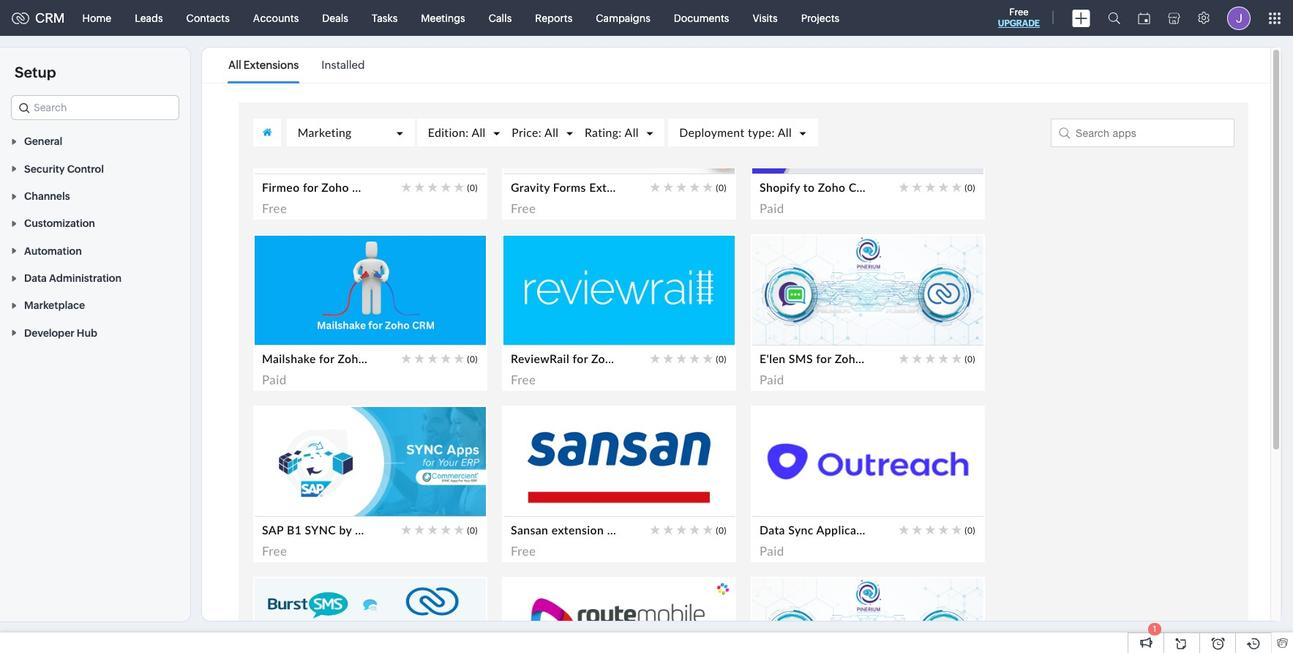 Task type: vqa. For each thing, say whether or not it's contained in the screenshot.
Calendar image
yes



Task type: describe. For each thing, give the bounding box(es) containing it.
accounts link
[[241, 0, 311, 36]]

create menu image
[[1073, 9, 1091, 27]]

accounts
[[253, 12, 299, 24]]

security control button
[[0, 155, 190, 182]]

upgrade
[[998, 18, 1040, 29]]

projects
[[801, 12, 840, 24]]

tasks link
[[360, 0, 409, 36]]

visits
[[753, 12, 778, 24]]

security control
[[24, 163, 104, 175]]

contacts
[[186, 12, 230, 24]]

customization button
[[0, 209, 190, 237]]

profile image
[[1228, 6, 1251, 30]]

reports
[[535, 12, 573, 24]]

documents
[[674, 12, 730, 24]]

control
[[67, 163, 104, 175]]

free
[[1010, 7, 1029, 18]]

deals link
[[311, 0, 360, 36]]

general button
[[0, 127, 190, 155]]

installed link
[[322, 48, 365, 82]]

leads
[[135, 12, 163, 24]]

calls
[[489, 12, 512, 24]]

developer
[[24, 327, 75, 339]]

channels button
[[0, 182, 190, 209]]

marketplace
[[24, 300, 85, 311]]

data administration
[[24, 272, 122, 284]]

all extensions link
[[228, 48, 299, 82]]

hub
[[77, 327, 97, 339]]

deals
[[322, 12, 348, 24]]

crm link
[[12, 10, 65, 26]]

calls link
[[477, 0, 524, 36]]

visits link
[[741, 0, 790, 36]]

tasks
[[372, 12, 398, 24]]

projects link
[[790, 0, 852, 36]]

data
[[24, 272, 47, 284]]

logo image
[[12, 12, 29, 24]]

campaigns
[[596, 12, 651, 24]]

search element
[[1100, 0, 1130, 36]]

data administration button
[[0, 264, 190, 291]]

developer hub
[[24, 327, 97, 339]]

channels
[[24, 190, 70, 202]]

developer hub button
[[0, 319, 190, 346]]

meetings link
[[409, 0, 477, 36]]



Task type: locate. For each thing, give the bounding box(es) containing it.
installed
[[322, 59, 365, 71]]

administration
[[49, 272, 122, 284]]

home link
[[71, 0, 123, 36]]

setup
[[15, 64, 56, 81]]

calendar image
[[1138, 12, 1151, 24]]

reports link
[[524, 0, 584, 36]]

all extensions
[[228, 59, 299, 71]]

home
[[82, 12, 111, 24]]

free upgrade
[[998, 7, 1040, 29]]

all
[[228, 59, 241, 71]]

contacts link
[[175, 0, 241, 36]]

extensions
[[244, 59, 299, 71]]

crm
[[35, 10, 65, 26]]

automation button
[[0, 237, 190, 264]]

profile element
[[1219, 0, 1260, 36]]

general
[[24, 136, 62, 147]]

automation
[[24, 245, 82, 257]]

search image
[[1108, 12, 1121, 24]]

None field
[[11, 95, 179, 120]]

create menu element
[[1064, 0, 1100, 36]]

documents link
[[662, 0, 741, 36]]

customization
[[24, 218, 95, 229]]

1
[[1154, 624, 1157, 633]]

meetings
[[421, 12, 465, 24]]

leads link
[[123, 0, 175, 36]]

marketplace button
[[0, 291, 190, 319]]

Search text field
[[12, 96, 179, 119]]

campaigns link
[[584, 0, 662, 36]]

security
[[24, 163, 65, 175]]



